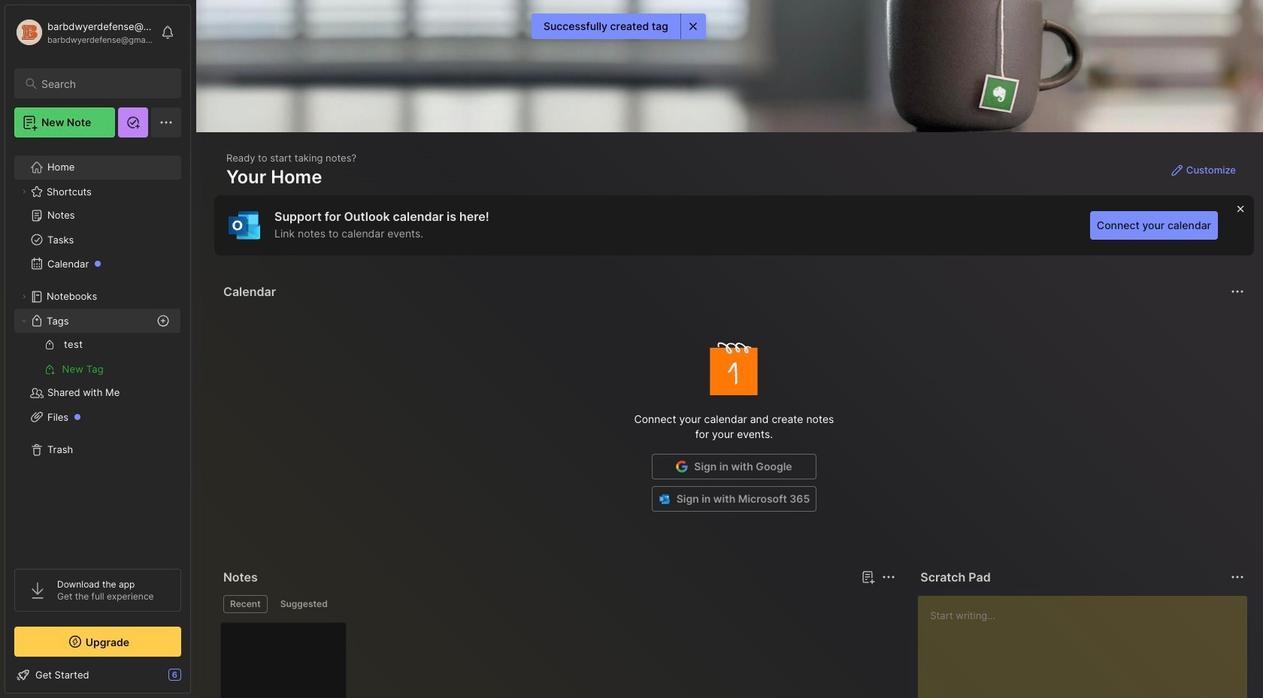 Task type: locate. For each thing, give the bounding box(es) containing it.
expand tags image
[[20, 317, 29, 326]]

Search text field
[[41, 77, 168, 91]]

Help and Learning task checklist field
[[5, 664, 190, 688]]

0 horizontal spatial tab
[[223, 596, 268, 614]]

tree inside main element
[[5, 147, 190, 556]]

1 horizontal spatial tab
[[274, 596, 335, 614]]

none search field inside main element
[[41, 74, 168, 93]]

None search field
[[41, 74, 168, 93]]

click to collapse image
[[190, 671, 201, 689]]

more actions image
[[1229, 283, 1247, 301], [1229, 569, 1247, 587]]

alert
[[532, 14, 707, 39]]

group
[[14, 333, 181, 381]]

tree
[[5, 147, 190, 556]]

tab list
[[223, 596, 894, 614]]

More actions field
[[1228, 281, 1249, 302], [879, 567, 900, 588], [1228, 567, 1249, 588]]

0 vertical spatial more actions image
[[1229, 283, 1247, 301]]

1 more actions image from the top
[[1229, 283, 1247, 301]]

tab
[[223, 596, 268, 614], [274, 596, 335, 614]]

1 vertical spatial more actions image
[[1229, 569, 1247, 587]]



Task type: vqa. For each thing, say whether or not it's contained in the screenshot.
1st More actions icon from the top
yes



Task type: describe. For each thing, give the bounding box(es) containing it.
2 more actions image from the top
[[1229, 569, 1247, 587]]

1 tab from the left
[[223, 596, 268, 614]]

Account field
[[14, 17, 153, 47]]

main element
[[0, 0, 196, 699]]

Start writing… text field
[[931, 597, 1247, 699]]

expand notebooks image
[[20, 293, 29, 302]]

group inside main element
[[14, 333, 181, 381]]

2 tab from the left
[[274, 596, 335, 614]]

more actions image
[[881, 569, 899, 587]]



